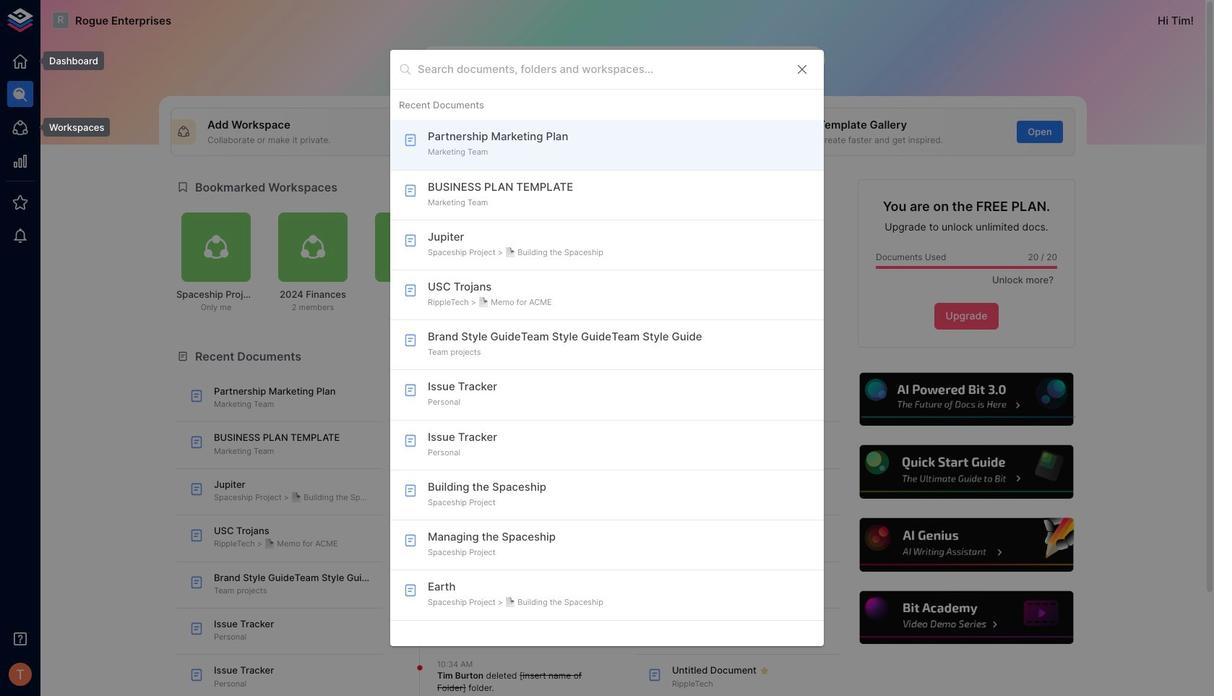 Task type: vqa. For each thing, say whether or not it's contained in the screenshot.
top tooltip
yes



Task type: describe. For each thing, give the bounding box(es) containing it.
1 tooltip from the top
[[33, 51, 104, 70]]

2 help image from the top
[[858, 444, 1076, 501]]



Task type: locate. For each thing, give the bounding box(es) containing it.
2 tooltip from the top
[[33, 118, 110, 137]]

tooltip
[[33, 51, 104, 70], [33, 118, 110, 137]]

3 help image from the top
[[858, 516, 1076, 574]]

0 vertical spatial tooltip
[[33, 51, 104, 70]]

dialog
[[390, 50, 824, 647]]

4 help image from the top
[[858, 589, 1076, 647]]

1 vertical spatial tooltip
[[33, 118, 110, 137]]

Search documents, folders and workspaces... text field
[[418, 58, 784, 80]]

1 help image from the top
[[858, 371, 1076, 428]]

help image
[[858, 371, 1076, 428], [858, 444, 1076, 501], [858, 516, 1076, 574], [858, 589, 1076, 647]]



